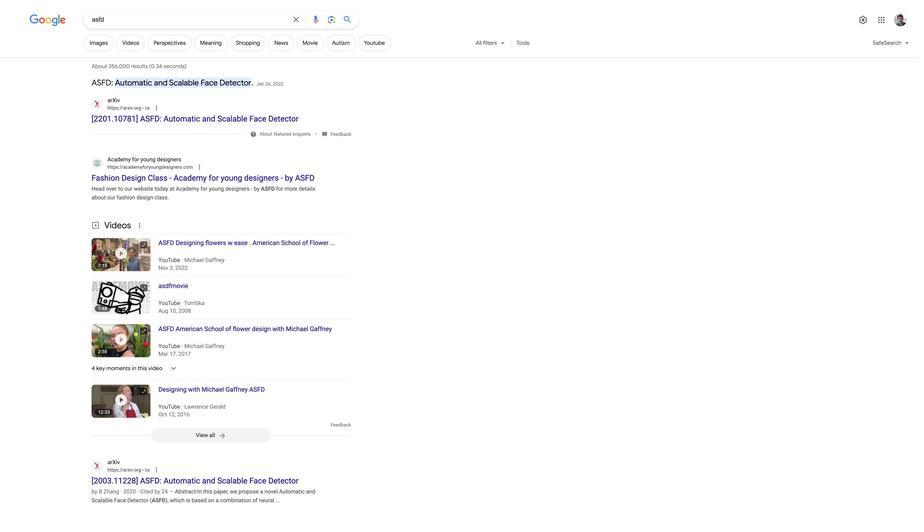 Task type: locate. For each thing, give the bounding box(es) containing it.
heading
[[92, 77, 351, 96], [151, 238, 351, 271], [151, 281, 351, 314], [151, 324, 351, 357], [151, 385, 351, 418]]

Search text field
[[92, 15, 287, 25]]

None text field
[[141, 105, 150, 111], [108, 466, 150, 473], [141, 105, 150, 111], [108, 466, 150, 473]]

search by voice image
[[311, 15, 321, 24]]

None text field
[[108, 104, 150, 112], [108, 164, 193, 171], [141, 467, 150, 473], [108, 104, 150, 112], [108, 164, 193, 171], [141, 467, 150, 473]]

None search field
[[0, 10, 359, 29]]



Task type: vqa. For each thing, say whether or not it's contained in the screenshot.
first 1 stop
no



Task type: describe. For each thing, give the bounding box(es) containing it.
search by image image
[[327, 15, 337, 24]]

google image
[[29, 14, 66, 26]]



